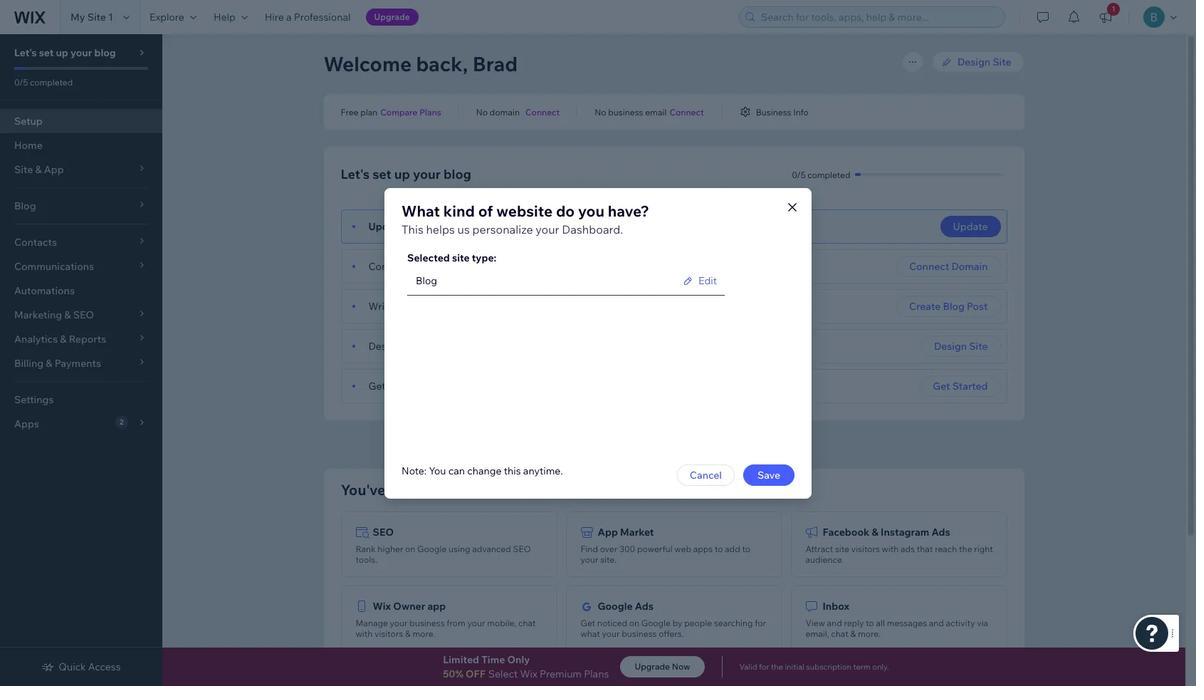 Task type: vqa. For each thing, say whether or not it's contained in the screenshot.
do
yes



Task type: describe. For each thing, give the bounding box(es) containing it.
setup link
[[0, 109, 162, 133]]

up inside sidebar element
[[56, 46, 68, 59]]

note:
[[402, 464, 427, 477]]

edit
[[699, 274, 717, 287]]

2 horizontal spatial &
[[872, 526, 879, 539]]

connect link for no business email connect
[[670, 105, 704, 118]]

get for get started
[[933, 380, 951, 393]]

you
[[578, 201, 605, 220]]

0 horizontal spatial to
[[715, 544, 723, 554]]

term
[[854, 662, 871, 672]]

on for found
[[418, 380, 429, 393]]

settings
[[14, 393, 54, 406]]

messages
[[887, 618, 928, 628]]

edit button
[[682, 274, 721, 287]]

reach
[[935, 544, 958, 554]]

design inside 'link'
[[958, 56, 991, 68]]

site inside 'link'
[[993, 56, 1012, 68]]

no domain connect
[[476, 106, 560, 117]]

google for found
[[432, 380, 466, 393]]

email,
[[806, 628, 830, 639]]

only.
[[873, 662, 890, 672]]

1 vertical spatial domain
[[455, 260, 490, 273]]

of
[[478, 201, 493, 220]]

market
[[620, 526, 654, 539]]

automations link
[[0, 279, 162, 303]]

completed inside sidebar element
[[30, 77, 73, 88]]

your right "from"
[[468, 618, 485, 628]]

what kind of website do you have? this helps us personalize your dashboard.
[[402, 201, 650, 236]]

ads
[[901, 544, 915, 554]]

your inside get noticed on google by people searching for what your business offers.
[[602, 628, 620, 639]]

& inside view and reply to all messages and activity via email, chat & more.
[[851, 628, 857, 639]]

0 vertical spatial domain
[[490, 106, 520, 117]]

connect domain button
[[897, 256, 1001, 277]]

welcome
[[324, 51, 412, 76]]

noticed
[[598, 618, 628, 628]]

welcome back, brad
[[324, 51, 518, 76]]

over
[[600, 544, 618, 554]]

1 vertical spatial for
[[759, 662, 770, 672]]

business info button
[[739, 105, 809, 118]]

found
[[388, 380, 415, 393]]

your down what
[[406, 220, 428, 233]]

have?
[[608, 201, 650, 220]]

view and reply to all messages and activity via email, chat & more.
[[806, 618, 989, 639]]

home link
[[0, 133, 162, 157]]

1 vertical spatial up
[[394, 166, 410, 182]]

blog right first
[[440, 300, 461, 313]]

initial
[[785, 662, 805, 672]]

upgrade for upgrade now
[[635, 661, 670, 672]]

help button
[[205, 0, 256, 34]]

my
[[71, 11, 85, 24]]

2 vertical spatial website
[[540, 481, 594, 499]]

apps
[[694, 544, 713, 554]]

upgrade button
[[366, 9, 419, 26]]

your inside sidebar element
[[71, 46, 92, 59]]

that
[[917, 544, 934, 554]]

connect domain
[[910, 260, 988, 273]]

rank
[[356, 544, 376, 554]]

your inside what kind of website do you have? this helps us personalize your dashboard.
[[536, 222, 560, 236]]

searching
[[714, 618, 753, 628]]

1 inside button
[[1112, 4, 1116, 14]]

get found on google
[[369, 380, 466, 393]]

premium
[[540, 667, 582, 680]]

for inside get noticed on google by people searching for what your business offers.
[[755, 618, 767, 628]]

access
[[88, 660, 121, 673]]

connect a custom domain
[[369, 260, 490, 273]]

seo inside rank higher on google using advanced seo tools.
[[513, 544, 531, 554]]

1 horizontal spatial to
[[743, 544, 751, 554]]

update for update your blog type
[[369, 220, 404, 233]]

create blog post button
[[897, 296, 1001, 317]]

this
[[504, 464, 521, 477]]

add
[[725, 544, 741, 554]]

update button
[[941, 216, 1001, 237]]

attract
[[806, 544, 834, 554]]

google up noticed
[[598, 600, 633, 613]]

us
[[458, 222, 470, 236]]

tools.
[[356, 554, 378, 565]]

rank higher on google using advanced seo tools.
[[356, 544, 531, 565]]

got
[[389, 481, 412, 499]]

write
[[369, 300, 394, 313]]

google for higher
[[418, 544, 447, 554]]

email
[[646, 106, 667, 117]]

audience.
[[806, 554, 844, 565]]

create blog post
[[910, 300, 988, 313]]

web
[[675, 544, 692, 554]]

valid for the initial subscription term only.
[[740, 662, 890, 672]]

0 horizontal spatial the
[[771, 662, 784, 672]]

create
[[910, 300, 941, 313]]

chat inside view and reply to all messages and activity via email, chat & more.
[[832, 628, 849, 639]]

business inside the manage your business from your mobile, chat with visitors & more.
[[410, 618, 445, 628]]

on for noticed
[[630, 618, 640, 628]]

business inside get noticed on google by people searching for what your business offers.
[[622, 628, 657, 639]]

via
[[977, 618, 989, 628]]

design inside button
[[935, 340, 967, 353]]

your down owner
[[390, 618, 408, 628]]

wix inside "limited time only 50% off select wix premium plans"
[[520, 667, 538, 680]]

mobile,
[[487, 618, 517, 628]]

design site link
[[933, 51, 1025, 73]]

started
[[953, 380, 988, 393]]

0/5 completed inside sidebar element
[[14, 77, 73, 88]]

view
[[806, 618, 826, 628]]

upgrade now button
[[621, 656, 705, 677]]

wix owner app
[[373, 600, 446, 613]]

get noticed on google by people searching for what your business offers.
[[581, 618, 767, 639]]

your left first
[[396, 300, 417, 313]]

manage
[[356, 618, 388, 628]]

change
[[467, 464, 502, 477]]

app
[[428, 600, 446, 613]]

kind
[[444, 201, 475, 220]]

design site inside 'design site' button
[[935, 340, 988, 353]]

1 horizontal spatial 0/5
[[792, 169, 806, 180]]

1 vertical spatial let's
[[341, 166, 370, 182]]

do
[[556, 201, 575, 220]]

visitors inside attract site visitors with ads that reach the right audience.
[[852, 544, 880, 554]]

blog
[[943, 300, 965, 313]]

1 horizontal spatial 0/5 completed
[[792, 169, 851, 180]]

personalize
[[473, 222, 533, 236]]

compare
[[381, 106, 418, 117]]

0 horizontal spatial plans
[[420, 106, 442, 117]]

selected site type:
[[407, 251, 497, 264]]

50%
[[443, 667, 464, 680]]

connect inside button
[[910, 260, 950, 273]]

hire
[[265, 11, 284, 24]]

hire a professional link
[[256, 0, 359, 34]]

no business email connect
[[595, 106, 704, 117]]

select
[[489, 667, 518, 680]]



Task type: locate. For each thing, give the bounding box(es) containing it.
0 horizontal spatial completed
[[30, 77, 73, 88]]

0 horizontal spatial get
[[369, 380, 386, 393]]

get inside get noticed on google by people searching for what your business offers.
[[581, 618, 596, 628]]

a down anytime.
[[529, 481, 537, 499]]

site down facebook
[[836, 544, 850, 554]]

0/5 up setup
[[14, 77, 28, 88]]

let's inside sidebar element
[[14, 46, 37, 59]]

your down do
[[536, 222, 560, 236]]

no for no business email
[[595, 106, 607, 117]]

1 horizontal spatial update
[[954, 220, 988, 233]]

0 horizontal spatial with
[[356, 628, 373, 639]]

2 no from the left
[[595, 106, 607, 117]]

0 vertical spatial the
[[960, 544, 973, 554]]

no down brad
[[476, 106, 488, 117]]

completed
[[30, 77, 73, 88], [808, 169, 851, 180]]

0 vertical spatial with
[[882, 544, 899, 554]]

info
[[794, 106, 809, 117]]

a left custom
[[411, 260, 416, 273]]

ads up reach
[[932, 526, 951, 539]]

2 connect link from the left
[[670, 105, 704, 118]]

visitors inside the manage your business from your mobile, chat with visitors & more.
[[375, 628, 403, 639]]

1 vertical spatial design site
[[935, 340, 988, 353]]

business
[[756, 106, 792, 117]]

google
[[432, 380, 466, 393], [418, 544, 447, 554], [598, 600, 633, 613], [642, 618, 671, 628]]

advanced
[[472, 544, 511, 554]]

0 vertical spatial 0/5 completed
[[14, 77, 73, 88]]

completed down "info"
[[808, 169, 851, 180]]

site inside attract site visitors with ads that reach the right audience.
[[836, 544, 850, 554]]

0 horizontal spatial seo
[[373, 526, 394, 539]]

the
[[960, 544, 973, 554], [771, 662, 784, 672]]

get
[[369, 380, 386, 393], [933, 380, 951, 393], [581, 618, 596, 628]]

1 vertical spatial plans
[[584, 667, 609, 680]]

note: you can change this anytime.
[[402, 464, 563, 477]]

on down google ads
[[630, 618, 640, 628]]

let's up setup
[[14, 46, 37, 59]]

to left all
[[866, 618, 875, 628]]

1 horizontal spatial plans
[[584, 667, 609, 680]]

to
[[715, 544, 723, 554], [743, 544, 751, 554], [866, 618, 875, 628]]

0 vertical spatial website
[[497, 201, 553, 220]]

1 connect link from the left
[[526, 105, 560, 118]]

chat right email, at the right bottom of the page
[[832, 628, 849, 639]]

on for higher
[[405, 544, 416, 554]]

upgrade up welcome
[[374, 11, 410, 22]]

2 horizontal spatial a
[[529, 481, 537, 499]]

plans right compare
[[420, 106, 442, 117]]

wix up "manage"
[[373, 600, 391, 613]]

higher
[[378, 544, 403, 554]]

my site 1
[[71, 11, 113, 24]]

for right the valid
[[759, 662, 770, 672]]

quick access
[[59, 660, 121, 673]]

update
[[369, 220, 404, 233], [954, 220, 988, 233]]

only
[[508, 653, 530, 666]]

let's set up your blog down my
[[14, 46, 116, 59]]

limited
[[443, 653, 479, 666]]

0 horizontal spatial 0/5
[[14, 77, 28, 88]]

design site button
[[922, 336, 1001, 357]]

site for selected
[[452, 251, 470, 264]]

1 horizontal spatial set
[[373, 166, 392, 182]]

Search for tools, apps, help & more... field
[[757, 7, 1001, 27]]

0 vertical spatial up
[[56, 46, 68, 59]]

1 vertical spatial site
[[836, 544, 850, 554]]

2 and from the left
[[929, 618, 945, 628]]

your up get found on google
[[403, 340, 424, 353]]

instagram
[[881, 526, 930, 539]]

up up setup link
[[56, 46, 68, 59]]

business left email on the top of the page
[[609, 106, 644, 117]]

more. inside view and reply to all messages and activity via email, chat & more.
[[858, 628, 881, 639]]

seo up higher at the left bottom of page
[[373, 526, 394, 539]]

0/5 inside sidebar element
[[14, 77, 28, 88]]

offers.
[[659, 628, 684, 639]]

domain right custom
[[455, 260, 490, 273]]

1 vertical spatial wix
[[520, 667, 538, 680]]

0 horizontal spatial ads
[[635, 600, 654, 613]]

1 vertical spatial site
[[993, 56, 1012, 68]]

0 horizontal spatial more.
[[413, 628, 435, 639]]

& right facebook
[[872, 526, 879, 539]]

1 vertical spatial website
[[426, 340, 463, 353]]

2 horizontal spatial to
[[866, 618, 875, 628]]

1 no from the left
[[476, 106, 488, 117]]

people
[[685, 618, 713, 628]]

on inside rank higher on google using advanced seo tools.
[[405, 544, 416, 554]]

1 horizontal spatial wix
[[520, 667, 538, 680]]

what
[[581, 628, 600, 639]]

0 horizontal spatial no
[[476, 106, 488, 117]]

business down google ads
[[622, 628, 657, 639]]

0 vertical spatial design site
[[958, 56, 1012, 68]]

google inside rank higher on google using advanced seo tools.
[[418, 544, 447, 554]]

your
[[71, 46, 92, 59], [413, 166, 441, 182], [406, 220, 428, 233], [536, 222, 560, 236], [396, 300, 417, 313], [403, 340, 424, 353], [581, 554, 599, 565], [390, 618, 408, 628], [468, 618, 485, 628], [602, 628, 620, 639]]

1 vertical spatial a
[[411, 260, 416, 273]]

0 vertical spatial site
[[87, 11, 106, 24]]

website up personalize
[[497, 201, 553, 220]]

your right what
[[602, 628, 620, 639]]

& down owner
[[405, 628, 411, 639]]

let's down free
[[341, 166, 370, 182]]

0 horizontal spatial 1
[[108, 11, 113, 24]]

site inside button
[[970, 340, 988, 353]]

1 horizontal spatial up
[[394, 166, 410, 182]]

upgrade for upgrade
[[374, 11, 410, 22]]

0 horizontal spatial connect link
[[526, 105, 560, 118]]

0 vertical spatial site
[[452, 251, 470, 264]]

design site inside design site 'link'
[[958, 56, 1012, 68]]

a
[[286, 11, 292, 24], [411, 260, 416, 273], [529, 481, 537, 499]]

brad
[[473, 51, 518, 76]]

website down anytime.
[[540, 481, 594, 499]]

1
[[1112, 4, 1116, 14], [108, 11, 113, 24]]

google for noticed
[[642, 618, 671, 628]]

chat inside the manage your business from your mobile, chat with visitors & more.
[[519, 618, 536, 628]]

upgrade left now
[[635, 661, 670, 672]]

ads up get noticed on google by people searching for what your business offers. on the bottom
[[635, 600, 654, 613]]

free plan compare plans
[[341, 106, 442, 117]]

site
[[452, 251, 470, 264], [836, 544, 850, 554]]

0/5 completed down "info"
[[792, 169, 851, 180]]

you've
[[341, 481, 386, 499]]

2 vertical spatial site
[[970, 340, 988, 353]]

0 horizontal spatial 0/5 completed
[[14, 77, 73, 88]]

0 vertical spatial completed
[[30, 77, 73, 88]]

2 more. from the left
[[858, 628, 881, 639]]

connect
[[526, 106, 560, 117], [670, 106, 704, 117], [369, 260, 408, 273], [910, 260, 950, 273]]

your down my
[[71, 46, 92, 59]]

using
[[449, 544, 471, 554]]

a for professional
[[286, 11, 292, 24]]

2 vertical spatial a
[[529, 481, 537, 499]]

1 horizontal spatial upgrade
[[635, 661, 670, 672]]

& inside the manage your business from your mobile, chat with visitors & more.
[[405, 628, 411, 639]]

0 horizontal spatial a
[[286, 11, 292, 24]]

0/5 completed up setup
[[14, 77, 73, 88]]

1 button
[[1091, 0, 1122, 34]]

domain down brad
[[490, 106, 520, 117]]

time
[[482, 653, 505, 666]]

None field
[[412, 267, 682, 295]]

1 vertical spatial 0/5
[[792, 169, 806, 180]]

1 horizontal spatial on
[[418, 380, 429, 393]]

free
[[341, 106, 359, 117]]

get inside get started button
[[933, 380, 951, 393]]

0 vertical spatial let's
[[14, 46, 37, 59]]

0 horizontal spatial chat
[[519, 618, 536, 628]]

facebook & instagram ads
[[823, 526, 951, 539]]

type:
[[472, 251, 497, 264]]

and down "inbox" at bottom
[[827, 618, 843, 628]]

the inside attract site visitors with ads that reach the right audience.
[[960, 544, 973, 554]]

no left email on the top of the page
[[595, 106, 607, 117]]

1 horizontal spatial more.
[[858, 628, 881, 639]]

0 vertical spatial wix
[[373, 600, 391, 613]]

business down app
[[410, 618, 445, 628]]

post
[[463, 300, 484, 313]]

1 horizontal spatial ads
[[932, 526, 951, 539]]

connect link for no domain connect
[[526, 105, 560, 118]]

on inside get noticed on google by people searching for what your business offers.
[[630, 618, 640, 628]]

1 vertical spatial on
[[405, 544, 416, 554]]

set inside sidebar element
[[39, 46, 54, 59]]

back,
[[416, 51, 468, 76]]

2 horizontal spatial get
[[933, 380, 951, 393]]

to inside view and reply to all messages and activity via email, chat & more.
[[866, 618, 875, 628]]

0 vertical spatial visitors
[[852, 544, 880, 554]]

with inside attract site visitors with ads that reach the right audience.
[[882, 544, 899, 554]]

0 horizontal spatial site
[[452, 251, 470, 264]]

1 vertical spatial let's set up your blog
[[341, 166, 472, 182]]

0 vertical spatial let's set up your blog
[[14, 46, 116, 59]]

blog left us
[[430, 220, 452, 233]]

1 horizontal spatial let's set up your blog
[[341, 166, 472, 182]]

get started button
[[921, 375, 1001, 397]]

google left using
[[418, 544, 447, 554]]

0 horizontal spatial on
[[405, 544, 416, 554]]

ads
[[932, 526, 951, 539], [635, 600, 654, 613]]

1 horizontal spatial site
[[836, 544, 850, 554]]

blog down "my site 1" at the top of page
[[94, 46, 116, 59]]

and left activity
[[929, 618, 945, 628]]

2 horizontal spatial on
[[630, 618, 640, 628]]

set
[[39, 46, 54, 59], [373, 166, 392, 182]]

up up what
[[394, 166, 410, 182]]

with inside the manage your business from your mobile, chat with visitors & more.
[[356, 628, 373, 639]]

0 vertical spatial upgrade
[[374, 11, 410, 22]]

google right found
[[432, 380, 466, 393]]

website inside what kind of website do you have? this helps us personalize your dashboard.
[[497, 201, 553, 220]]

on right found
[[418, 380, 429, 393]]

& left all
[[851, 628, 857, 639]]

1 vertical spatial seo
[[513, 544, 531, 554]]

a right the hire
[[286, 11, 292, 24]]

2 update from the left
[[954, 220, 988, 233]]

sidebar element
[[0, 34, 162, 686]]

for
[[755, 618, 767, 628], [759, 662, 770, 672]]

to left the add
[[715, 544, 723, 554]]

1 horizontal spatial completed
[[808, 169, 851, 180]]

your inside find over 300 powerful web apps to add to your site.
[[581, 554, 599, 565]]

save
[[758, 468, 781, 481]]

powerful
[[638, 544, 673, 554]]

the left 'right'
[[960, 544, 973, 554]]

automations
[[14, 284, 75, 297]]

1 more. from the left
[[413, 628, 435, 639]]

you've got much more than a website
[[341, 481, 594, 499]]

update up domain
[[954, 220, 988, 233]]

0 horizontal spatial site
[[87, 11, 106, 24]]

for right searching at bottom right
[[755, 618, 767, 628]]

chat right mobile,
[[519, 618, 536, 628]]

1 horizontal spatial let's
[[341, 166, 370, 182]]

on right higher at the left bottom of page
[[405, 544, 416, 554]]

let's set up your blog inside sidebar element
[[14, 46, 116, 59]]

facebook
[[823, 526, 870, 539]]

dashboard.
[[562, 222, 623, 236]]

1 horizontal spatial no
[[595, 106, 607, 117]]

blog up kind
[[444, 166, 472, 182]]

site for attract
[[836, 544, 850, 554]]

1 horizontal spatial site
[[970, 340, 988, 353]]

1 vertical spatial set
[[373, 166, 392, 182]]

business info
[[756, 106, 809, 117]]

let's set up your blog up what
[[341, 166, 472, 182]]

more. up term
[[858, 628, 881, 639]]

update for update
[[954, 220, 988, 233]]

a for custom
[[411, 260, 416, 273]]

plans inside "limited time only 50% off select wix premium plans"
[[584, 667, 609, 680]]

cancel button
[[677, 464, 735, 485]]

completed up setup
[[30, 77, 73, 88]]

1 horizontal spatial with
[[882, 544, 899, 554]]

1 vertical spatial visitors
[[375, 628, 403, 639]]

app market
[[598, 526, 654, 539]]

1 update from the left
[[369, 220, 404, 233]]

1 horizontal spatial chat
[[832, 628, 849, 639]]

1 vertical spatial 0/5 completed
[[792, 169, 851, 180]]

your up what
[[413, 166, 441, 182]]

2 vertical spatial on
[[630, 618, 640, 628]]

blog inside sidebar element
[[94, 46, 116, 59]]

no for no domain
[[476, 106, 488, 117]]

0 vertical spatial plans
[[420, 106, 442, 117]]

more. inside the manage your business from your mobile, chat with visitors & more.
[[413, 628, 435, 639]]

blog
[[94, 46, 116, 59], [444, 166, 472, 182], [430, 220, 452, 233], [440, 300, 461, 313]]

1 horizontal spatial &
[[851, 628, 857, 639]]

0 horizontal spatial visitors
[[375, 628, 403, 639]]

0 vertical spatial set
[[39, 46, 54, 59]]

0 horizontal spatial wix
[[373, 600, 391, 613]]

get left found
[[369, 380, 386, 393]]

update down what
[[369, 220, 404, 233]]

visitors down facebook
[[852, 544, 880, 554]]

home
[[14, 139, 43, 152]]

the left initial
[[771, 662, 784, 672]]

1 horizontal spatial connect link
[[670, 105, 704, 118]]

website down first
[[426, 340, 463, 353]]

design
[[958, 56, 991, 68], [369, 340, 401, 353], [935, 340, 967, 353]]

selected
[[407, 251, 450, 264]]

valid
[[740, 662, 758, 672]]

get left started
[[933, 380, 951, 393]]

0 vertical spatial ads
[[932, 526, 951, 539]]

get left noticed
[[581, 618, 596, 628]]

google left by
[[642, 618, 671, 628]]

reply
[[844, 618, 865, 628]]

inbox
[[823, 600, 850, 613]]

domain
[[490, 106, 520, 117], [455, 260, 490, 273]]

set up setup
[[39, 46, 54, 59]]

0 horizontal spatial let's set up your blog
[[14, 46, 116, 59]]

more
[[456, 481, 492, 499]]

on
[[418, 380, 429, 393], [405, 544, 416, 554], [630, 618, 640, 628]]

1 horizontal spatial the
[[960, 544, 973, 554]]

custom
[[418, 260, 453, 273]]

1 horizontal spatial a
[[411, 260, 416, 273]]

1 vertical spatial ads
[[635, 600, 654, 613]]

more. down app
[[413, 628, 435, 639]]

1 horizontal spatial get
[[581, 618, 596, 628]]

hire a professional
[[265, 11, 351, 24]]

0 vertical spatial a
[[286, 11, 292, 24]]

owner
[[393, 600, 425, 613]]

plans right premium
[[584, 667, 609, 680]]

visitors down owner
[[375, 628, 403, 639]]

write your first blog post
[[369, 300, 484, 313]]

site left type:
[[452, 251, 470, 264]]

1 horizontal spatial seo
[[513, 544, 531, 554]]

0 horizontal spatial upgrade
[[374, 11, 410, 22]]

get for get noticed on google by people searching for what your business offers.
[[581, 618, 596, 628]]

google inside get noticed on google by people searching for what your business offers.
[[642, 618, 671, 628]]

1 vertical spatial completed
[[808, 169, 851, 180]]

quick access button
[[42, 660, 121, 673]]

1 vertical spatial upgrade
[[635, 661, 670, 672]]

seo right the advanced
[[513, 544, 531, 554]]

all
[[877, 618, 885, 628]]

your left site.
[[581, 554, 599, 565]]

get started
[[933, 380, 988, 393]]

wix down only
[[520, 667, 538, 680]]

set down free plan compare plans
[[373, 166, 392, 182]]

much
[[416, 481, 453, 499]]

0 horizontal spatial up
[[56, 46, 68, 59]]

0/5 down "info"
[[792, 169, 806, 180]]

professional
[[294, 11, 351, 24]]

get for get found on google
[[369, 380, 386, 393]]

to right the add
[[743, 544, 751, 554]]

1 and from the left
[[827, 618, 843, 628]]

0 horizontal spatial update
[[369, 220, 404, 233]]

1 horizontal spatial visitors
[[852, 544, 880, 554]]

update inside "button"
[[954, 220, 988, 233]]



